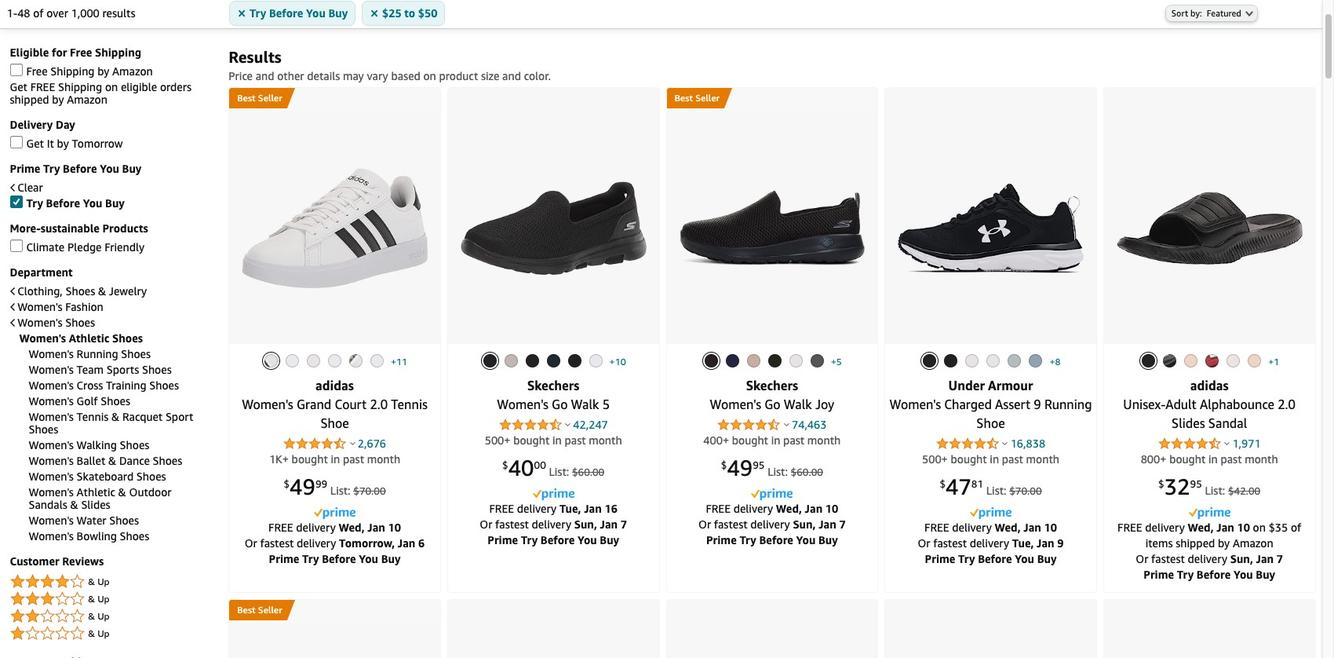 Task type: describe. For each thing, give the bounding box(es) containing it.
buy down tomorrow,
[[381, 552, 401, 565]]

wed, for court
[[339, 520, 365, 534]]

by up day
[[52, 93, 64, 106]]

customer reviews
[[10, 555, 104, 568]]

10 for adidas women's grand court 2.0 tennis shoe
[[388, 520, 401, 534]]

jan inside free delivery wed, jan 10 on $35 of items shipped by amazon element
[[1217, 520, 1235, 534]]

alphabounce
[[1201, 397, 1275, 412]]

before down get it by tomorrow
[[63, 162, 97, 175]]

$ for adidas women's grand court 2.0 tennis shoe
[[284, 477, 290, 490]]

adidas unisex-adult alphabounce 2.0 slides sandal image
[[1117, 191, 1303, 265]]

women's inside skechers women's go walk 5
[[497, 397, 549, 412]]

2 stars & up element
[[10, 607, 213, 626]]

prime try before you buy for adidas unisex-adult alphabounce 2.0 slides sandal
[[1144, 568, 1276, 581]]

clear link
[[10, 181, 43, 194]]

sports
[[107, 363, 139, 376]]

9 inside under armour women's charged assert 9 running shoe
[[1034, 397, 1042, 412]]

buy inside "list"
[[329, 6, 348, 20]]

eligible
[[10, 46, 49, 59]]

you down or fastest delivery sun, jan 7
[[1234, 568, 1254, 581]]

+11
[[391, 356, 408, 368]]

in for under armour women's charged assert 9 running shoe
[[990, 452, 1000, 466]]

prime try before you buy for under armour women's charged assert 9 running shoe
[[925, 552, 1057, 565]]

women's athletic & outdoor sandals & slides link
[[29, 486, 172, 512]]

or fastest delivery sun, jan 7 element for 49
[[699, 517, 846, 531]]

or for women's go walk 5
[[480, 517, 493, 531]]

42,247 link
[[573, 418, 608, 431]]

& up fashion
[[98, 285, 106, 298]]

climate pledge friendly
[[26, 241, 145, 254]]

4 & up link from the top
[[10, 625, 213, 643]]

go for 40
[[552, 397, 568, 412]]

sort
[[1172, 8, 1189, 18]]

featured
[[1207, 8, 1242, 18]]

try down "or fastest delivery tue, jan 9" element
[[959, 552, 976, 565]]

tomorrow
[[72, 137, 123, 150]]

& up skateboard
[[108, 454, 116, 468]]

& down skateboard
[[118, 486, 126, 499]]

best seller group for adidas women's grand court 2.0 tennis shoe
[[229, 88, 287, 109]]

free delivery wed, jan 10 or fastest delivery tue, jan 9
[[918, 520, 1064, 549]]

before down or fastest delivery tomorrow, jan 6 element
[[322, 552, 356, 565]]

up for 4 stars & up element on the bottom of the page
[[97, 576, 110, 588]]

get it by tomorrow link
[[10, 136, 123, 150]]

vary
[[367, 69, 388, 83]]

prime for under armour women's charged assert 9 running shoe
[[925, 552, 956, 565]]

free delivery wed, jan 10 element for court
[[269, 520, 401, 534]]

women's water shoes link
[[29, 514, 139, 527]]

16,838 link
[[1011, 437, 1046, 450]]

checkbox image for climate
[[10, 240, 22, 252]]

more-sustainable products
[[10, 222, 148, 235]]

wed, for walk
[[776, 502, 802, 515]]

$ for under armour women's charged assert 9 running shoe
[[940, 477, 946, 490]]

you down 'free delivery tue, jan 16 or fastest delivery sun, jan 7'
[[578, 533, 597, 546]]

free for under armour women's charged assert 9 running shoe
[[925, 520, 950, 534]]

10 inside free delivery wed, jan 10 on $35 of items shipped by amazon element
[[1238, 520, 1251, 534]]

2 horizontal spatial 7
[[1277, 552, 1284, 565]]

past for adidas women's grand court 2.0 tennis shoe
[[343, 452, 364, 466]]

clothing, shoes & jewelry link
[[10, 285, 147, 298]]

adidas unisex-adult alphabounce 2.0 slides sandal
[[1124, 378, 1296, 431]]

clothing,
[[17, 285, 63, 298]]

try down or fastest delivery sun, jan 7
[[1178, 568, 1194, 581]]

2,676
[[358, 437, 386, 450]]

49 for grand
[[290, 474, 316, 500]]

women's inside skechers women's go walk joy
[[710, 397, 762, 412]]

& up for 2 stars & up element
[[88, 610, 110, 622]]

women's fashion
[[17, 300, 104, 314]]

$25
[[382, 6, 402, 20]]

48
[[17, 6, 30, 20]]

by:
[[1191, 8, 1203, 18]]

or fastest delivery sun, jan 7
[[1136, 552, 1284, 565]]

popover image for 49
[[350, 442, 355, 445]]

+8
[[1050, 356, 1061, 368]]

list containing try before you buy
[[229, 1, 981, 26]]

past for adidas unisex-adult alphabounce 2.0 slides sandal
[[1221, 453, 1243, 466]]

sport
[[166, 410, 193, 424]]

month for women's grand court 2.0 tennis shoe
[[367, 452, 401, 466]]

buy down 16
[[600, 533, 620, 546]]

or fastest delivery sun, jan 7 element for 32
[[1136, 552, 1284, 565]]

$ 49 99 list: $70.00
[[284, 474, 386, 500]]

best seller group for skechers women's go walk joy
[[667, 88, 725, 109]]

$70.00 for 47
[[1010, 485, 1042, 497]]

fastest for under armour women's charged assert 9 running shoe
[[934, 536, 967, 549]]

1 & up link from the top
[[10, 573, 213, 592]]

checkbox image for free shipping by amazon
[[10, 64, 22, 77]]

0 vertical spatial try before you buy link
[[229, 1, 356, 26]]

prime try before you buy down get it by tomorrow
[[10, 162, 142, 175]]

5
[[603, 397, 610, 412]]

bought for skechers women's go walk joy
[[732, 434, 769, 447]]

prime for adidas unisex-adult alphabounce 2.0 slides sandal
[[1144, 568, 1175, 581]]

grand
[[297, 397, 332, 412]]

clothing, shoes & jewelry
[[17, 285, 147, 298]]

best seller for skechers women's go walk joy
[[675, 92, 720, 104]]

team
[[77, 363, 104, 376]]

free for adidas women's grand court 2.0 tennis shoe
[[269, 520, 293, 534]]

jewelry
[[109, 285, 147, 298]]

74,463
[[792, 418, 827, 431]]

slides inside 'women's athletic shoes women's running shoes women's team sports shoes women's cross training shoes women's golf shoes women's tennis & racquet sport shoes women's walking shoes women's ballet & dance shoes women's skateboard shoes women's athletic & outdoor sandals & slides women's water shoes women's bowling shoes'
[[81, 498, 110, 512]]

$35
[[1269, 520, 1289, 534]]

details
[[307, 69, 340, 83]]

0 horizontal spatial amazon
[[67, 93, 108, 106]]

women's go walk 5 link
[[497, 397, 610, 412]]

up for 3 stars & up element
[[97, 593, 110, 605]]

list: for adidas women's grand court 2.0 tennis shoe
[[330, 484, 351, 497]]

go for 49
[[765, 397, 781, 412]]

before down free delivery wed, jan 10 or fastest delivery sun, jan 7
[[760, 533, 794, 546]]

for
[[52, 46, 67, 59]]

& up for 3 stars & up element
[[88, 593, 110, 605]]

other
[[277, 69, 304, 83]]

skechers women's go walk 5 image
[[461, 181, 647, 275]]

women's tennis & racquet sport shoes link
[[29, 410, 193, 436]]

& up for "1 star & up" element
[[88, 628, 110, 640]]

or fastest delivery tomorrow, jan 6 element
[[245, 536, 425, 549]]

best seller link for skechers
[[667, 88, 878, 109]]

before down or fastest delivery sun, jan 7
[[1197, 568, 1231, 581]]

walking
[[77, 439, 117, 452]]

$60.00 for 49
[[791, 466, 824, 478]]

month for women's go walk joy
[[808, 434, 841, 447]]

tennis inside adidas women's grand court 2.0 tennis shoe
[[391, 397, 428, 412]]

bought for adidas women's grand court 2.0 tennis shoe
[[292, 452, 328, 466]]

adidas women's grand court 2.0 tennis shoe image
[[242, 168, 428, 288]]

women's ballet & dance shoes link
[[29, 454, 182, 468]]

wed, for charged
[[995, 520, 1021, 534]]

fastest for adidas women's grand court 2.0 tennis shoe
[[260, 536, 294, 549]]

buy up products
[[105, 197, 125, 210]]

skechers women's go walk 5
[[497, 378, 610, 412]]

81
[[972, 477, 984, 490]]

get it by tomorrow
[[26, 137, 123, 150]]

you up the more-sustainable products
[[83, 197, 102, 210]]

try down 'free delivery tue, jan 16 or fastest delivery sun, jan 7'
[[521, 533, 538, 546]]

free delivery wed, jan 10 or fastest delivery sun, jan 7
[[699, 502, 846, 531]]

2,676 link
[[358, 437, 386, 450]]

47
[[946, 474, 972, 500]]

shoe inside under armour women's charged assert 9 running shoe
[[977, 416, 1006, 431]]

3 stars & up element
[[10, 590, 213, 609]]

$ 32 95 list: $42.00
[[1159, 474, 1261, 500]]

list: for skechers women's go walk 5
[[549, 465, 569, 478]]

women's shoes link
[[10, 316, 95, 329]]

tue, inside 'free delivery tue, jan 16 or fastest delivery sun, jan 7'
[[560, 502, 581, 515]]

golf
[[77, 395, 98, 408]]

women's charged assert 9 running shoe link
[[890, 397, 1093, 431]]

wed, inside free delivery wed, jan 10 on $35 of items shipped by amazon element
[[1188, 520, 1214, 534]]

under armour women's charged assert 9 running shoe image
[[898, 183, 1084, 273]]

delivery
[[10, 118, 53, 131]]

may
[[343, 69, 364, 83]]

+5
[[831, 356, 842, 368]]

of for 48
[[33, 6, 44, 20]]

or fastest delivery tue, jan 9 element
[[918, 536, 1064, 549]]

best for adidas women's grand court 2.0 tennis shoe
[[237, 92, 256, 104]]

400+ bought in past month
[[704, 434, 841, 447]]

women's skateboard shoes link
[[29, 470, 166, 483]]

1 and from the left
[[256, 69, 274, 83]]

& up women's water shoes link on the bottom of the page
[[70, 498, 78, 512]]

shoe inside adidas women's grand court 2.0 tennis shoe
[[321, 416, 349, 431]]

sort by: featured
[[1172, 8, 1242, 18]]

tomorrow,
[[339, 536, 395, 549]]

women's shoes
[[17, 316, 95, 329]]

16
[[605, 502, 618, 515]]

you down free delivery wed, jan 10 or fastest delivery sun, jan 7
[[797, 533, 816, 546]]

1 vertical spatial get
[[26, 137, 44, 150]]

racquet
[[122, 410, 163, 424]]

$60.00 for 40
[[572, 466, 605, 478]]

past for skechers women's go walk 5
[[565, 434, 586, 447]]

in for adidas women's grand court 2.0 tennis shoe
[[331, 452, 340, 466]]

price
[[229, 69, 253, 83]]

1 star & up element
[[10, 625, 213, 643]]

try down or fastest delivery tomorrow, jan 6 element
[[302, 552, 319, 565]]

you down tomorrow
[[100, 162, 119, 175]]

armour
[[989, 378, 1034, 394]]

free down 800+
[[1118, 520, 1143, 534]]

of for $35
[[1292, 520, 1302, 534]]

free inside free shipping by amazon get free shipping on eligible orders shipped by amazon
[[26, 65, 48, 78]]

amazon prime image for unisex-adult alphabounce 2.0 slides sandal
[[1189, 508, 1231, 519]]

& down 3 stars & up element
[[88, 610, 95, 622]]

before down "or fastest delivery tue, jan 9" element
[[978, 552, 1013, 565]]

42,247
[[573, 418, 608, 431]]

buy down tomorrow
[[122, 162, 142, 175]]

try down free delivery wed, jan 10 or fastest delivery sun, jan 7
[[740, 533, 757, 546]]

month for women's charged assert 9 running shoe
[[1027, 452, 1060, 466]]

bought for adidas unisex-adult alphabounce 2.0 slides sandal
[[1170, 453, 1206, 466]]

best for skechers women's go walk joy
[[675, 92, 693, 104]]

buy down free delivery wed, jan 10 or fastest delivery sun, jan 7
[[819, 533, 838, 546]]

free delivery wed, jan 10 on $35 of items shipped by amazon element
[[1118, 520, 1302, 549]]

free delivery tue, jan 16 or fastest delivery sun, jan 7
[[480, 502, 627, 531]]

you up details
[[306, 6, 326, 20]]

free delivery wed, jan 10 or fastest delivery tomorrow, jan 6
[[245, 520, 425, 549]]

amazon inside on $35 of items shipped by amazon
[[1234, 536, 1274, 549]]

2.0 for 32
[[1279, 397, 1296, 412]]

women's team sports shoes link
[[29, 363, 172, 376]]

& left racquet
[[111, 410, 120, 424]]

0 vertical spatial shipping
[[95, 46, 141, 59]]

free delivery wed, jan 10
[[1118, 520, 1254, 534]]

training
[[106, 379, 147, 392]]

+5 link
[[831, 356, 842, 368]]

get inside free shipping by amazon get free shipping on eligible orders shipped by amazon
[[10, 80, 27, 94]]

you down "or fastest delivery tue, jan 9" element
[[1015, 552, 1035, 565]]

popover image for 47
[[1003, 442, 1009, 445]]

try down it
[[43, 162, 60, 175]]

1k+ bought in past month
[[269, 452, 401, 466]]

joy
[[816, 397, 835, 412]]

up for "1 star & up" element
[[97, 628, 110, 640]]

running inside 'women's athletic shoes women's running shoes women's team sports shoes women's cross training shoes women's golf shoes women's tennis & racquet sport shoes women's walking shoes women's ballet & dance shoes women's skateboard shoes women's athletic & outdoor sandals & slides women's water shoes women's bowling shoes'
[[77, 347, 118, 361]]

day
[[56, 118, 75, 131]]

walk for 40
[[571, 397, 600, 412]]

0 vertical spatial athletic
[[69, 332, 109, 345]]

before up sustainable
[[46, 197, 80, 210]]

7 for 40
[[621, 517, 627, 531]]

dance
[[119, 454, 150, 468]]

pledge
[[67, 241, 102, 254]]

prime try before you buy for adidas women's grand court 2.0 tennis shoe
[[269, 552, 401, 565]]

buy down $35 on the right of page
[[1257, 568, 1276, 581]]



Task type: vqa. For each thing, say whether or not it's contained in the screenshot.
the $70.00 in $ 47 81 List: $70.00
yes



Task type: locate. For each thing, give the bounding box(es) containing it.
1 vertical spatial checkbox image
[[10, 136, 22, 149]]

popover image left 16,838 at the bottom of page
[[1003, 442, 1009, 445]]

fastest inside free delivery wed, jan 10 or fastest delivery tomorrow, jan 6
[[260, 536, 294, 549]]

amazon prime image for women's charged assert 9 running shoe
[[971, 508, 1012, 519]]

0 horizontal spatial free delivery wed, jan 10 element
[[269, 520, 401, 534]]

go
[[552, 397, 568, 412], [765, 397, 781, 412]]

list: for skechers women's go walk joy
[[768, 465, 788, 478]]

1 horizontal spatial try before you buy link
[[229, 1, 356, 26]]

0 horizontal spatial popover image
[[565, 423, 571, 427]]

prime for skechers women's go walk joy
[[707, 533, 737, 546]]

& up inside 2 stars & up element
[[88, 610, 110, 622]]

1 vertical spatial shipping
[[50, 65, 95, 78]]

10 for skechers women's go walk joy
[[826, 502, 839, 515]]

fastest inside free delivery wed, jan 10 or fastest delivery tue, jan 9
[[934, 536, 967, 549]]

1,971
[[1233, 437, 1262, 450]]

tue, inside free delivery wed, jan 10 or fastest delivery tue, jan 9
[[1013, 536, 1034, 549]]

1 shoe from the left
[[321, 416, 349, 431]]

or for women's grand court 2.0 tennis shoe
[[245, 536, 257, 549]]

or inside 'free delivery tue, jan 16 or fastest delivery sun, jan 7'
[[480, 517, 493, 531]]

prime for skechers women's go walk 5
[[488, 533, 518, 546]]

fastest for skechers women's go walk joy
[[714, 517, 748, 531]]

95 for 32
[[1191, 477, 1203, 490]]

and right size in the top of the page
[[503, 69, 521, 83]]

0 horizontal spatial running
[[77, 347, 118, 361]]

shipped down free delivery wed, jan 10
[[1176, 536, 1216, 549]]

on
[[424, 69, 436, 83], [105, 80, 118, 94], [1254, 520, 1267, 534]]

500+ up 40
[[485, 434, 511, 447]]

try inside "list"
[[250, 6, 266, 20]]

+1
[[1269, 356, 1280, 368]]

up inside 2 stars & up element
[[97, 610, 110, 622]]

list: right 00 at the bottom
[[549, 465, 569, 478]]

0 horizontal spatial $70.00
[[354, 485, 386, 497]]

walk inside skechers women's go walk joy
[[784, 397, 812, 412]]

$ 47 81 list: $70.00
[[940, 474, 1042, 500]]

1 horizontal spatial 500+ bought in past month
[[923, 452, 1060, 466]]

2 shoe from the left
[[977, 416, 1006, 431]]

best seller link for adidas
[[229, 88, 440, 109]]

results
[[102, 6, 135, 20]]

shipped inside on $35 of items shipped by amazon
[[1176, 536, 1216, 549]]

bought up 00 at the bottom
[[514, 434, 550, 447]]

assert
[[996, 397, 1031, 412]]

1 horizontal spatial 500+
[[923, 452, 948, 466]]

1 checkbox image from the top
[[10, 64, 22, 77]]

popover image
[[565, 423, 571, 427], [784, 423, 790, 427], [1225, 442, 1231, 445]]

past down 42,247 on the left of page
[[565, 434, 586, 447]]

list:
[[549, 465, 569, 478], [768, 465, 788, 478], [330, 484, 351, 497], [987, 484, 1007, 497], [1206, 484, 1226, 497]]

adidas for 49
[[316, 378, 354, 394]]

by right it
[[57, 137, 69, 150]]

$ left 00 at the bottom
[[503, 458, 509, 471]]

1 horizontal spatial running
[[1045, 397, 1093, 412]]

0 vertical spatial of
[[33, 6, 44, 20]]

0 horizontal spatial try before you buy
[[26, 197, 125, 210]]

free inside free delivery wed, jan 10 or fastest delivery tue, jan 9
[[925, 520, 950, 534]]

free right for on the top left of the page
[[70, 46, 92, 59]]

go inside skechers women's go walk 5
[[552, 397, 568, 412]]

0 vertical spatial 500+
[[485, 434, 511, 447]]

0 vertical spatial tue,
[[560, 502, 581, 515]]

in up $ 47 81 list: $70.00
[[990, 452, 1000, 466]]

$60.00 inside $ 49 95 list: $60.00
[[791, 466, 824, 478]]

under
[[949, 378, 985, 394]]

2 horizontal spatial on
[[1254, 520, 1267, 534]]

popover image for 40
[[565, 423, 571, 427]]

1 horizontal spatial $70.00
[[1010, 485, 1042, 497]]

0 horizontal spatial 500+ bought in past month
[[485, 434, 622, 447]]

or inside free delivery wed, jan 10 or fastest delivery tue, jan 9
[[918, 536, 931, 549]]

& up inside 3 stars & up element
[[88, 593, 110, 605]]

1 horizontal spatial skechers
[[746, 378, 799, 394]]

1 horizontal spatial 49
[[727, 455, 753, 481]]

list
[[229, 1, 981, 26]]

checkbox image for get it by tomorrow
[[10, 136, 22, 149]]

1 horizontal spatial or fastest delivery sun, jan 7 element
[[699, 517, 846, 531]]

2 horizontal spatial sun,
[[1231, 552, 1254, 565]]

on inside on $35 of items shipped by amazon
[[1254, 520, 1267, 534]]

+10 link
[[610, 356, 626, 368]]

shipped inside free shipping by amazon get free shipping on eligible orders shipped by amazon
[[10, 93, 49, 106]]

or inside free delivery wed, jan 10 or fastest delivery sun, jan 7
[[699, 517, 711, 531]]

sun, inside 'free delivery tue, jan 16 or fastest delivery sun, jan 7'
[[575, 517, 597, 531]]

1 horizontal spatial tennis
[[391, 397, 428, 412]]

it
[[47, 137, 54, 150]]

49
[[727, 455, 753, 481], [290, 474, 316, 500]]

1 horizontal spatial amazon
[[112, 65, 153, 78]]

$60.00 inside $ 40 00 list: $60.00
[[572, 466, 605, 478]]

2.0 right court
[[370, 397, 388, 412]]

list: inside the $ 32 95 list: $42.00
[[1206, 484, 1226, 497]]

500+ for 47
[[923, 452, 948, 466]]

+11 link
[[391, 356, 408, 368]]

1 vertical spatial try before you buy link
[[10, 196, 125, 210]]

1 horizontal spatial shipped
[[1176, 536, 1216, 549]]

2 and from the left
[[503, 69, 521, 83]]

0 horizontal spatial tennis
[[77, 410, 109, 424]]

list: inside $ 47 81 list: $70.00
[[987, 484, 1007, 497]]

water
[[77, 514, 106, 527]]

$70.00 down 1k+ bought in past month
[[354, 485, 386, 497]]

$ for skechers women's go walk joy
[[721, 458, 727, 471]]

2 skechers from the left
[[746, 378, 799, 394]]

& up link up "1 star & up" element
[[10, 590, 213, 609]]

0 horizontal spatial shipped
[[10, 93, 49, 106]]

0 horizontal spatial $60.00
[[572, 466, 605, 478]]

0 horizontal spatial 500+
[[485, 434, 511, 447]]

0 vertical spatial slides
[[1172, 416, 1206, 431]]

or inside free delivery wed, jan 10 or fastest delivery tomorrow, jan 6
[[245, 536, 257, 549]]

0 horizontal spatial shoe
[[321, 416, 349, 431]]

1 vertical spatial amazon
[[67, 93, 108, 106]]

up down 2 stars & up element
[[97, 628, 110, 640]]

skechers
[[528, 378, 580, 394], [746, 378, 799, 394]]

$ inside $ 47 81 list: $70.00
[[940, 477, 946, 490]]

1 checkbox image from the top
[[10, 196, 22, 208]]

free delivery tue, jan 16 element
[[490, 502, 618, 515]]

sun, down on $35 of items shipped by amazon
[[1231, 552, 1254, 565]]

bought for under armour women's charged assert 9 running shoe
[[951, 452, 988, 466]]

running up women's team sports shoes link at left
[[77, 347, 118, 361]]

or fastest delivery sun, jan 7 element down $ 49 95 list: $60.00
[[699, 517, 846, 531]]

95 down 400+ bought in past month
[[753, 458, 765, 471]]

$25 to $50 link
[[362, 1, 446, 26]]

0 vertical spatial checkbox image
[[10, 64, 22, 77]]

athletic up women's running shoes 'link' on the bottom
[[69, 332, 109, 345]]

bought right 400+
[[732, 434, 769, 447]]

before up results
[[269, 6, 303, 20]]

tennis inside 'women's athletic shoes women's running shoes women's team sports shoes women's cross training shoes women's golf shoes women's tennis & racquet sport shoes women's walking shoes women's ballet & dance shoes women's skateboard shoes women's athletic & outdoor sandals & slides women's water shoes women's bowling shoes'
[[77, 410, 109, 424]]

free inside free shipping by amazon get free shipping on eligible orders shipped by amazon
[[30, 80, 55, 94]]

0 vertical spatial running
[[77, 347, 118, 361]]

walk up "74,463" 'link'
[[784, 397, 812, 412]]

past for skechers women's go walk joy
[[784, 434, 805, 447]]

skechers for 40
[[528, 378, 580, 394]]

$ for adidas unisex-adult alphabounce 2.0 slides sandal
[[1159, 477, 1165, 490]]

outdoor
[[129, 486, 172, 499]]

or for women's go walk joy
[[699, 517, 711, 531]]

0 horizontal spatial free
[[26, 65, 48, 78]]

1,000
[[71, 6, 100, 20]]

amazon prime image for women's go walk 5
[[533, 489, 575, 501]]

95 inside $ 49 95 list: $60.00
[[753, 458, 765, 471]]

$ inside $ 49 99 list: $70.00
[[284, 477, 290, 490]]

running inside under armour women's charged assert 9 running shoe
[[1045, 397, 1093, 412]]

charged
[[945, 397, 992, 412]]

1 vertical spatial 500+ bought in past month
[[923, 452, 1060, 466]]

1 horizontal spatial tue,
[[1013, 536, 1034, 549]]

0 horizontal spatial 7
[[621, 517, 627, 531]]

or
[[480, 517, 493, 531], [699, 517, 711, 531], [245, 536, 257, 549], [918, 536, 931, 549], [1136, 552, 1149, 565]]

to
[[405, 6, 415, 20]]

500+
[[485, 434, 511, 447], [923, 452, 948, 466]]

3 & up from the top
[[88, 610, 110, 622]]

free down $ 49 95 list: $60.00
[[706, 502, 731, 515]]

$70.00 for 49
[[354, 485, 386, 497]]

1 vertical spatial try before you buy
[[26, 197, 125, 210]]

0 horizontal spatial 9
[[1034, 397, 1042, 412]]

in for skechers women's go walk joy
[[772, 434, 781, 447]]

fastest
[[496, 517, 529, 531], [714, 517, 748, 531], [260, 536, 294, 549], [934, 536, 967, 549], [1152, 552, 1186, 565]]

2.0 inside adidas women's grand court 2.0 tennis shoe
[[370, 397, 388, 412]]

& up inside "1 star & up" element
[[88, 628, 110, 640]]

cross
[[77, 379, 103, 392]]

1 vertical spatial shipped
[[1176, 536, 1216, 549]]

sun, for 40
[[575, 517, 597, 531]]

seller for adidas women's grand court 2.0 tennis shoe
[[258, 92, 282, 104]]

1 vertical spatial checkbox image
[[10, 240, 22, 252]]

slides
[[1172, 416, 1206, 431], [81, 498, 110, 512]]

0 horizontal spatial on
[[105, 80, 118, 94]]

& down 4 stars & up element on the bottom of the page
[[88, 593, 95, 605]]

& up inside 4 stars & up element
[[88, 576, 110, 588]]

free down eligible
[[30, 80, 55, 94]]

free inside free delivery wed, jan 10 or fastest delivery sun, jan 7
[[706, 502, 731, 515]]

prime try before you buy down or fastest delivery sun, jan 7
[[1144, 568, 1276, 581]]

jan
[[584, 502, 602, 515], [805, 502, 823, 515], [600, 517, 618, 531], [819, 517, 837, 531], [368, 520, 385, 534], [1024, 520, 1042, 534], [1217, 520, 1235, 534], [398, 536, 416, 549], [1037, 536, 1055, 549], [1257, 552, 1275, 565]]

1 horizontal spatial on
[[424, 69, 436, 83]]

prime up clear link
[[10, 162, 40, 175]]

sustainable
[[41, 222, 100, 235]]

2 go from the left
[[765, 397, 781, 412]]

& down 2 stars & up element
[[88, 628, 95, 640]]

walk for 49
[[784, 397, 812, 412]]

0 vertical spatial 500+ bought in past month
[[485, 434, 622, 447]]

checkbox image
[[10, 196, 22, 208], [10, 240, 22, 252]]

0 vertical spatial shipped
[[10, 93, 49, 106]]

size
[[481, 69, 500, 83]]

month for women's go walk 5
[[589, 434, 622, 447]]

1 adidas from the left
[[316, 378, 354, 394]]

product
[[439, 69, 478, 83]]

0 horizontal spatial or fastest delivery sun, jan 7 element
[[480, 517, 627, 531]]

0 horizontal spatial 2.0
[[370, 397, 388, 412]]

7 inside 'free delivery tue, jan 16 or fastest delivery sun, jan 7'
[[621, 517, 627, 531]]

under armour women's charged assert 9 running shoe
[[890, 378, 1093, 431]]

in for adidas unisex-adult alphabounce 2.0 slides sandal
[[1209, 453, 1219, 466]]

2.0 inside adidas unisex-adult alphabounce 2.0 slides sandal
[[1279, 397, 1296, 412]]

on left eligible
[[105, 80, 118, 94]]

$60.00 down 400+ bought in past month
[[791, 466, 824, 478]]

1 horizontal spatial of
[[1292, 520, 1302, 534]]

checkbox image for try
[[10, 196, 22, 208]]

0 horizontal spatial sun,
[[575, 517, 597, 531]]

0 horizontal spatial walk
[[571, 397, 600, 412]]

list: for under armour women's charged assert 9 running shoe
[[987, 484, 1007, 497]]

0 horizontal spatial adidas
[[316, 378, 354, 394]]

& up down 4 stars & up element on the bottom of the page
[[88, 593, 110, 605]]

1 up from the top
[[97, 576, 110, 588]]

try down the clear
[[26, 197, 43, 210]]

2.0 for 49
[[370, 397, 388, 412]]

0 vertical spatial amazon
[[112, 65, 153, 78]]

7 for 49
[[840, 517, 846, 531]]

prime for adidas women's grand court 2.0 tennis shoe
[[269, 552, 300, 565]]

adidas inside adidas women's grand court 2.0 tennis shoe
[[316, 378, 354, 394]]

checkbox image
[[10, 64, 22, 77], [10, 136, 22, 149]]

shipped up "delivery"
[[10, 93, 49, 106]]

1 skechers from the left
[[528, 378, 580, 394]]

49 down 400+
[[727, 455, 753, 481]]

1 & up from the top
[[88, 576, 110, 588]]

2 & up from the top
[[88, 593, 110, 605]]

amazon prime image up free delivery wed, jan 10 on $35 of items shipped by amazon element
[[1189, 508, 1231, 519]]

1 horizontal spatial 2.0
[[1279, 397, 1296, 412]]

climate pledge friendly link
[[10, 240, 145, 254]]

items
[[1146, 536, 1174, 549]]

1 horizontal spatial 9
[[1058, 536, 1064, 549]]

eligible for free shipping
[[10, 46, 141, 59]]

0 horizontal spatial skechers
[[528, 378, 580, 394]]

sun, down free delivery tue, jan 16 element on the left bottom of page
[[575, 517, 597, 531]]

get
[[10, 80, 27, 94], [26, 137, 44, 150]]

free delivery wed, jan 10 element for charged
[[925, 520, 1058, 534]]

fastest inside free delivery wed, jan 10 or fastest delivery sun, jan 7
[[714, 517, 748, 531]]

2 walk from the left
[[784, 397, 812, 412]]

delivery day
[[10, 118, 75, 131]]

1 popover image from the left
[[350, 442, 355, 445]]

1k+
[[269, 452, 289, 466]]

up inside "1 star & up" element
[[97, 628, 110, 640]]

on inside results price and other details may vary based on product size and color.
[[424, 69, 436, 83]]

1 horizontal spatial and
[[503, 69, 521, 83]]

wed, down $ 49 95 list: $60.00
[[776, 502, 802, 515]]

bought up 32
[[1170, 453, 1206, 466]]

popover image
[[350, 442, 355, 445], [1003, 442, 1009, 445]]

9
[[1034, 397, 1042, 412], [1058, 536, 1064, 549]]

0 horizontal spatial popover image
[[350, 442, 355, 445]]

bought up 81 on the right bottom
[[951, 452, 988, 466]]

1 vertical spatial running
[[1045, 397, 1093, 412]]

500+ for 40
[[485, 434, 511, 447]]

by inside on $35 of items shipped by amazon
[[1219, 536, 1231, 549]]

4 & up from the top
[[88, 628, 110, 640]]

2 vertical spatial shipping
[[58, 80, 102, 94]]

results
[[229, 48, 282, 66]]

skechers women's go walk joy image
[[680, 190, 865, 266]]

10
[[826, 502, 839, 515], [388, 520, 401, 534], [1045, 520, 1058, 534], [1238, 520, 1251, 534]]

fastest for skechers women's go walk 5
[[496, 517, 529, 531]]

500+ bought in past month for 40
[[485, 434, 622, 447]]

athletic down the women's skateboard shoes link
[[77, 486, 115, 499]]

95 inside the $ 32 95 list: $42.00
[[1191, 477, 1203, 490]]

400+
[[704, 434, 730, 447]]

free up or fastest delivery tomorrow, jan 6 element
[[269, 520, 293, 534]]

&
[[98, 285, 106, 298], [111, 410, 120, 424], [108, 454, 116, 468], [118, 486, 126, 499], [70, 498, 78, 512], [88, 576, 95, 588], [88, 593, 95, 605], [88, 610, 95, 622], [88, 628, 95, 640]]

slides up water on the bottom of the page
[[81, 498, 110, 512]]

wed,
[[776, 502, 802, 515], [339, 520, 365, 534], [995, 520, 1021, 534], [1188, 520, 1214, 534]]

in up $ 40 00 list: $60.00
[[553, 434, 562, 447]]

in for skechers women's go walk 5
[[553, 434, 562, 447]]

2 popover image from the left
[[1003, 442, 1009, 445]]

500+ bought in past month up $ 47 81 list: $70.00
[[923, 452, 1060, 466]]

prime
[[10, 162, 40, 175], [488, 533, 518, 546], [707, 533, 737, 546], [269, 552, 300, 565], [925, 552, 956, 565], [1144, 568, 1175, 581]]

reviews
[[62, 555, 104, 568]]

prime try before you buy for skechers women's go walk 5
[[488, 533, 620, 546]]

wed, inside free delivery wed, jan 10 or fastest delivery tomorrow, jan 6
[[339, 520, 365, 534]]

$70.00 inside $ 47 81 list: $70.00
[[1010, 485, 1042, 497]]

free inside 'free delivery tue, jan 16 or fastest delivery sun, jan 7'
[[490, 502, 514, 515]]

amazon prime image for women's grand court 2.0 tennis shoe
[[314, 508, 356, 519]]

or for women's charged assert 9 running shoe
[[918, 536, 931, 549]]

1 vertical spatial 95
[[1191, 477, 1203, 490]]

more-
[[10, 222, 41, 235]]

list: for adidas unisex-adult alphabounce 2.0 slides sandal
[[1206, 484, 1226, 497]]

500+ up 47
[[923, 452, 948, 466]]

checkbox image inside climate pledge friendly link
[[10, 240, 22, 252]]

best
[[237, 92, 256, 104], [675, 92, 693, 104], [237, 604, 256, 615]]

0 horizontal spatial try before you buy link
[[10, 196, 125, 210]]

past for under armour women's charged assert 9 running shoe
[[1003, 452, 1024, 466]]

products
[[102, 222, 148, 235]]

32
[[1165, 474, 1191, 500]]

unisex-adult alphabounce 2.0 slides sandal link
[[1124, 397, 1296, 431]]

500+ bought in past month
[[485, 434, 622, 447], [923, 452, 1060, 466]]

amazon prime image
[[533, 489, 575, 501], [752, 489, 793, 501], [314, 508, 356, 519], [971, 508, 1012, 519], [1189, 508, 1231, 519]]

bought up 99
[[292, 452, 328, 466]]

2 horizontal spatial amazon
[[1234, 536, 1274, 549]]

free inside free delivery wed, jan 10 or fastest delivery tomorrow, jan 6
[[269, 520, 293, 534]]

results price and other details may vary based on product size and color.
[[229, 48, 551, 83]]

1 horizontal spatial 7
[[840, 517, 846, 531]]

seller for skechers women's go walk joy
[[696, 92, 720, 104]]

women's inside under armour women's charged assert 9 running shoe
[[890, 397, 942, 412]]

shoe down assert
[[977, 416, 1006, 431]]

adidas
[[316, 378, 354, 394], [1191, 378, 1229, 394]]

by down eligible for free shipping
[[97, 65, 109, 78]]

2 up from the top
[[97, 593, 110, 605]]

best seller for adidas women's grand court 2.0 tennis shoe
[[237, 92, 282, 104]]

or fastest delivery sun, jan 7 element
[[480, 517, 627, 531], [699, 517, 846, 531], [1136, 552, 1284, 565]]

1 vertical spatial slides
[[81, 498, 110, 512]]

9 inside free delivery wed, jan 10 or fastest delivery tue, jan 9
[[1058, 536, 1064, 549]]

$70.00 inside $ 49 99 list: $70.00
[[354, 485, 386, 497]]

& up for 4 stars & up element on the bottom of the page
[[88, 576, 110, 588]]

0 horizontal spatial slides
[[81, 498, 110, 512]]

wed, up or fastest delivery sun, jan 7
[[1188, 520, 1214, 534]]

by
[[97, 65, 109, 78], [52, 93, 64, 106], [57, 137, 69, 150], [1219, 536, 1231, 549]]

00
[[534, 458, 546, 471]]

1 go from the left
[[552, 397, 568, 412]]

skechers women's go walk joy
[[710, 378, 835, 412]]

1 horizontal spatial adidas
[[1191, 378, 1229, 394]]

$ for skechers women's go walk 5
[[503, 458, 509, 471]]

and
[[256, 69, 274, 83], [503, 69, 521, 83]]

1 vertical spatial free
[[26, 65, 48, 78]]

1 horizontal spatial go
[[765, 397, 781, 412]]

list: inside $ 49 99 list: $70.00
[[330, 484, 351, 497]]

0 horizontal spatial go
[[552, 397, 568, 412]]

2 vertical spatial amazon
[[1234, 536, 1274, 549]]

$ down the 1k+
[[284, 477, 290, 490]]

checkbox image down more-
[[10, 240, 22, 252]]

fastest inside 'free delivery tue, jan 16 or fastest delivery sun, jan 7'
[[496, 517, 529, 531]]

wed, inside free delivery wed, jan 10 or fastest delivery tue, jan 9
[[995, 520, 1021, 534]]

2.0
[[370, 397, 388, 412], [1279, 397, 1296, 412]]

& up link down 3 stars & up element
[[10, 625, 213, 643]]

over
[[47, 6, 68, 20]]

tue, down $ 47 81 list: $70.00
[[1013, 536, 1034, 549]]

or fastest delivery sun, jan 7 element for 40
[[480, 517, 627, 531]]

athletic
[[69, 332, 109, 345], [77, 486, 115, 499]]

ballet
[[77, 454, 105, 468]]

month down '74,463'
[[808, 434, 841, 447]]

1 horizontal spatial 95
[[1191, 477, 1203, 490]]

10 inside free delivery wed, jan 10 or fastest delivery sun, jan 7
[[826, 502, 839, 515]]

checkbox image inside get it by tomorrow link
[[10, 136, 22, 149]]

2 horizontal spatial or fastest delivery sun, jan 7 element
[[1136, 552, 1284, 565]]

49 for go
[[727, 455, 753, 481]]

95 down 800+ bought in past month
[[1191, 477, 1203, 490]]

0 vertical spatial 95
[[753, 458, 765, 471]]

buy down "or fastest delivery tue, jan 9" element
[[1038, 552, 1057, 565]]

$ inside $ 40 00 list: $60.00
[[503, 458, 509, 471]]

7 inside free delivery wed, jan 10 or fastest delivery sun, jan 7
[[840, 517, 846, 531]]

up inside 4 stars & up element
[[97, 576, 110, 588]]

1,971 link
[[1233, 437, 1262, 450]]

95 for 49
[[753, 458, 765, 471]]

4 up from the top
[[97, 628, 110, 640]]

past down 2,676 link
[[343, 452, 364, 466]]

list: inside $ 40 00 list: $60.00
[[549, 465, 569, 478]]

checkbox image down "delivery"
[[10, 136, 22, 149]]

skechers inside skechers women's go walk 5
[[528, 378, 580, 394]]

on inside free shipping by amazon get free shipping on eligible orders shipped by amazon
[[105, 80, 118, 94]]

list: right 99
[[330, 484, 351, 497]]

try before you buy link up sustainable
[[10, 196, 125, 210]]

0 horizontal spatial tue,
[[560, 502, 581, 515]]

1 horizontal spatial $60.00
[[791, 466, 824, 478]]

on right based
[[424, 69, 436, 83]]

of inside on $35 of items shipped by amazon
[[1292, 520, 1302, 534]]

and down results
[[256, 69, 274, 83]]

popover image left "1,971" link
[[1225, 442, 1231, 445]]

eligible
[[121, 80, 157, 94]]

$60.00
[[572, 466, 605, 478], [791, 466, 824, 478]]

shoe down court
[[321, 416, 349, 431]]

3 up from the top
[[97, 610, 110, 622]]

free delivery wed, jan 10 element
[[706, 502, 839, 515], [269, 520, 401, 534], [925, 520, 1058, 534]]

get down eligible
[[10, 80, 27, 94]]

1 $60.00 from the left
[[572, 466, 605, 478]]

1 2.0 from the left
[[370, 397, 388, 412]]

women's grand court 2.0 tennis shoe link
[[242, 397, 428, 431]]

friendly
[[105, 241, 145, 254]]

3 & up link from the top
[[10, 607, 213, 626]]

list: inside $ 49 95 list: $60.00
[[768, 465, 788, 478]]

in up the $ 32 95 list: $42.00
[[1209, 453, 1219, 466]]

1 vertical spatial tue,
[[1013, 536, 1034, 549]]

0 horizontal spatial and
[[256, 69, 274, 83]]

women's fashion link
[[10, 300, 104, 314]]

before down 'free delivery tue, jan 16 or fastest delivery sun, jan 7'
[[541, 533, 575, 546]]

0 vertical spatial get
[[10, 80, 27, 94]]

wed, inside free delivery wed, jan 10 or fastest delivery sun, jan 7
[[776, 502, 802, 515]]

you
[[306, 6, 326, 20], [100, 162, 119, 175], [83, 197, 102, 210], [578, 533, 597, 546], [797, 533, 816, 546], [359, 552, 378, 565], [1015, 552, 1035, 565], [1234, 568, 1254, 581]]

adidas inside adidas unisex-adult alphabounce 2.0 slides sandal
[[1191, 378, 1229, 394]]

2 horizontal spatial free delivery wed, jan 10 element
[[925, 520, 1058, 534]]

amazon prime image for women's go walk joy
[[752, 489, 793, 501]]

1 walk from the left
[[571, 397, 600, 412]]

$70.00 down 16,838 at the bottom of page
[[1010, 485, 1042, 497]]

sun, for 49
[[793, 517, 816, 531]]

1 horizontal spatial popover image
[[784, 423, 790, 427]]

past down 16,838 at the bottom of page
[[1003, 452, 1024, 466]]

2 $70.00 from the left
[[1010, 485, 1042, 497]]

walk up 42,247 link
[[571, 397, 600, 412]]

10 for under armour women's charged assert 9 running shoe
[[1045, 520, 1058, 534]]

2 adidas from the left
[[1191, 378, 1229, 394]]

free
[[70, 46, 92, 59], [26, 65, 48, 78]]

wed, up "or fastest delivery tue, jan 9" element
[[995, 520, 1021, 534]]

women's inside adidas women's grand court 2.0 tennis shoe
[[242, 397, 293, 412]]

& up link down 4 stars & up element on the bottom of the page
[[10, 607, 213, 626]]

checkbox image down eligible
[[10, 64, 22, 77]]

tennis
[[391, 397, 428, 412], [77, 410, 109, 424]]

you down tomorrow,
[[359, 552, 378, 565]]

in up $ 49 95 list: $60.00
[[772, 434, 781, 447]]

walk inside skechers women's go walk 5
[[571, 397, 600, 412]]

0 vertical spatial try before you buy
[[250, 6, 348, 20]]

sun,
[[575, 517, 597, 531], [793, 517, 816, 531], [1231, 552, 1254, 565]]

slides inside adidas unisex-adult alphabounce 2.0 slides sandal
[[1172, 416, 1206, 431]]

unisex-
[[1124, 397, 1166, 412]]

1 vertical spatial 500+
[[923, 452, 948, 466]]

running
[[77, 347, 118, 361], [1045, 397, 1093, 412]]

bought for skechers women's go walk 5
[[514, 434, 550, 447]]

buy left $25
[[329, 6, 348, 20]]

up for 2 stars & up element
[[97, 610, 110, 622]]

1 $70.00 from the left
[[354, 485, 386, 497]]

past down "1,971" link
[[1221, 453, 1243, 466]]

sun, inside free delivery wed, jan 10 or fastest delivery sun, jan 7
[[793, 517, 816, 531]]

go inside skechers women's go walk joy
[[765, 397, 781, 412]]

2 checkbox image from the top
[[10, 240, 22, 252]]

0 vertical spatial checkbox image
[[10, 196, 22, 208]]

shoes
[[66, 285, 95, 298], [65, 316, 95, 329], [112, 332, 143, 345], [121, 347, 151, 361], [142, 363, 172, 376], [149, 379, 179, 392], [101, 395, 130, 408], [29, 423, 58, 436], [120, 439, 149, 452], [153, 454, 182, 468], [137, 470, 166, 483], [109, 514, 139, 527], [120, 530, 149, 543]]

prime down free delivery wed, jan 10 or fastest delivery sun, jan 7
[[707, 533, 737, 546]]

1 horizontal spatial shoe
[[977, 416, 1006, 431]]

74,463 link
[[792, 418, 827, 431]]

10 inside free delivery wed, jan 10 or fastest delivery tomorrow, jan 6
[[388, 520, 401, 534]]

2 $60.00 from the left
[[791, 466, 824, 478]]

skechers up women's go walk 5 "link"
[[528, 378, 580, 394]]

$ inside the $ 32 95 list: $42.00
[[1159, 477, 1165, 490]]

$ inside $ 49 95 list: $60.00
[[721, 458, 727, 471]]

1 horizontal spatial try before you buy
[[250, 6, 348, 20]]

skateboard
[[77, 470, 134, 483]]

1 vertical spatial athletic
[[77, 486, 115, 499]]

list: right 81 on the right bottom
[[987, 484, 1007, 497]]

best seller group
[[229, 88, 287, 109], [667, 88, 725, 109], [229, 600, 287, 620]]

1 horizontal spatial slides
[[1172, 416, 1206, 431]]

popover image for 49
[[784, 423, 790, 427]]

sandal
[[1209, 416, 1248, 431]]

& down reviews
[[88, 576, 95, 588]]

0 horizontal spatial of
[[33, 6, 44, 20]]

2 & up link from the top
[[10, 590, 213, 609]]

up inside 3 stars & up element
[[97, 593, 110, 605]]

1 horizontal spatial free delivery wed, jan 10 element
[[706, 502, 839, 515]]

tennis down +11 link on the left of the page
[[391, 397, 428, 412]]

color.
[[524, 69, 551, 83]]

free for skechers women's go walk joy
[[706, 502, 731, 515]]

climate
[[26, 241, 65, 254]]

skechers inside skechers women's go walk joy
[[746, 378, 799, 394]]

2 checkbox image from the top
[[10, 136, 22, 149]]

500+ bought in past month for 47
[[923, 452, 1060, 466]]

& up link up 2 stars & up element
[[10, 573, 213, 592]]

dropdown image
[[1246, 11, 1254, 17]]

10 inside free delivery wed, jan 10 or fastest delivery tue, jan 9
[[1045, 520, 1058, 534]]

prime try before you buy for skechers women's go walk joy
[[707, 533, 838, 546]]

1 horizontal spatial popover image
[[1003, 442, 1009, 445]]

free delivery wed, jan 10 element for walk
[[706, 502, 839, 515]]

0 horizontal spatial 95
[[753, 458, 765, 471]]

2 2.0 from the left
[[1279, 397, 1296, 412]]

1 horizontal spatial free
[[70, 46, 92, 59]]

slides down adult
[[1172, 416, 1206, 431]]

delivery
[[517, 502, 557, 515], [734, 502, 774, 515], [532, 517, 572, 531], [751, 517, 791, 531], [296, 520, 336, 534], [953, 520, 992, 534], [1146, 520, 1186, 534], [297, 536, 336, 549], [970, 536, 1010, 549], [1188, 552, 1228, 565]]

0 vertical spatial 9
[[1034, 397, 1042, 412]]

& up down 2 stars & up element
[[88, 628, 110, 640]]

4 stars & up element
[[10, 573, 213, 592]]



